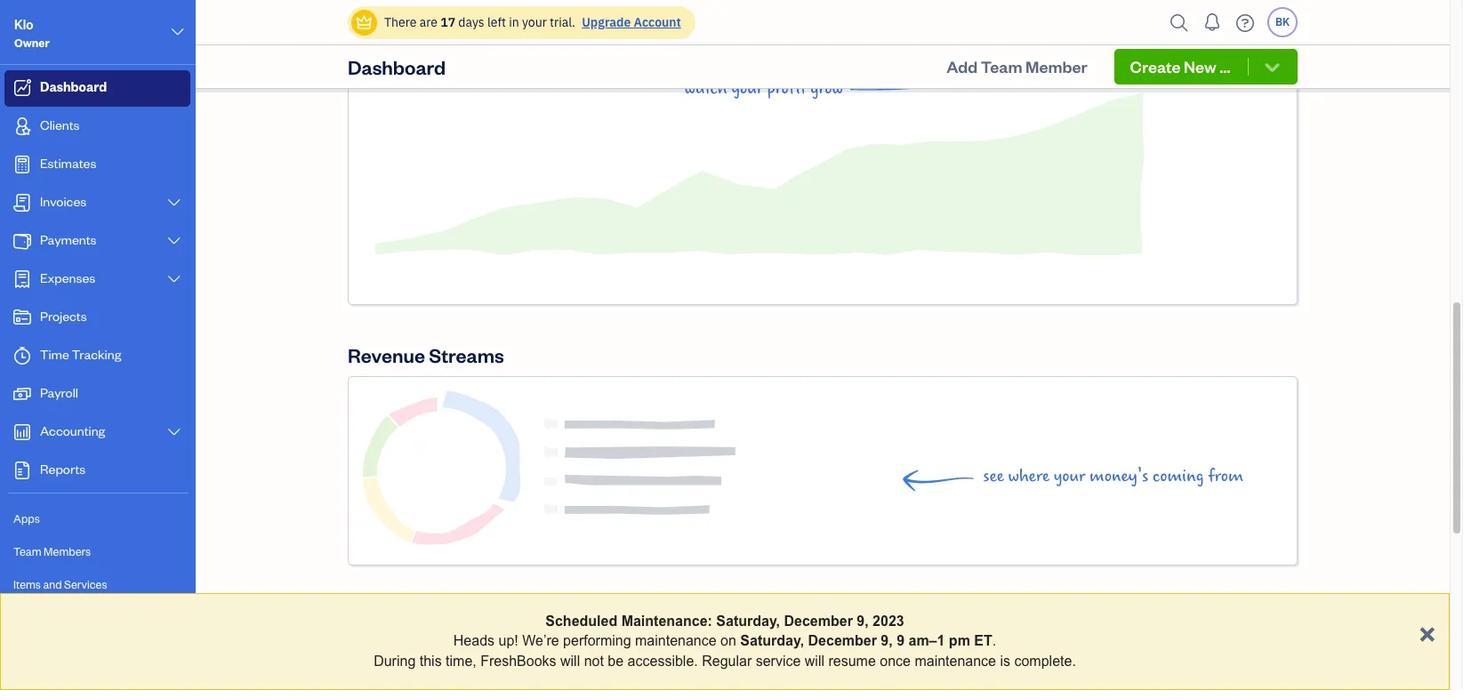 Task type: describe. For each thing, give the bounding box(es) containing it.
report image
[[12, 462, 33, 479]]

see where your money's coming from
[[983, 466, 1244, 487]]

dashboard inside main element
[[40, 78, 107, 95]]

add team member button
[[931, 49, 1104, 85]]

× button
[[1419, 615, 1436, 648]]

apps link
[[4, 503, 190, 535]]

time tracking link
[[4, 338, 190, 374]]

on
[[721, 634, 736, 649]]

bank
[[13, 610, 39, 624]]

invoices link
[[4, 185, 190, 221]]

…
[[1220, 56, 1231, 76]]

items
[[13, 577, 41, 592]]

items and services
[[13, 577, 107, 592]]

timer image
[[12, 347, 33, 365]]

freshbooks
[[481, 654, 556, 669]]

from
[[1208, 466, 1244, 487]]

1 horizontal spatial dashboard
[[348, 54, 446, 79]]

revenue
[[348, 343, 425, 368]]

in
[[509, 14, 519, 30]]

coming
[[1153, 466, 1204, 487]]

new
[[1184, 56, 1217, 76]]

this
[[420, 654, 442, 669]]

create
[[1130, 56, 1181, 76]]

add team member
[[947, 56, 1088, 76]]

freshbooks image
[[84, 662, 112, 683]]

settings link
[[4, 635, 190, 666]]

search image
[[1165, 9, 1194, 36]]

notifications image
[[1198, 4, 1227, 40]]

items and services link
[[4, 569, 190, 600]]

1 horizontal spatial maintenance
[[915, 654, 996, 669]]

projects link
[[4, 300, 190, 336]]

×
[[1419, 615, 1436, 648]]

account
[[634, 14, 681, 30]]

klo owner
[[14, 16, 50, 50]]

during
[[374, 654, 416, 669]]

maintenance:
[[621, 614, 712, 629]]

1 will from the left
[[560, 654, 580, 669]]

0 vertical spatial your
[[522, 14, 547, 30]]

up!
[[499, 634, 518, 649]]

client image
[[12, 117, 33, 135]]

are
[[420, 14, 438, 30]]

time
[[40, 346, 69, 363]]

1 vertical spatial saturday,
[[740, 634, 804, 649]]

members
[[44, 544, 91, 559]]

services
[[64, 577, 107, 592]]

pm
[[949, 634, 970, 649]]

0 vertical spatial 9,
[[857, 614, 869, 629]]

0 vertical spatial chevron large down image
[[170, 21, 186, 43]]

9
[[897, 634, 905, 649]]

17
[[441, 14, 455, 30]]

grow
[[811, 78, 843, 99]]

invoices
[[40, 193, 86, 210]]

left
[[487, 14, 506, 30]]

connections
[[41, 610, 104, 624]]

once
[[880, 654, 911, 669]]

projects
[[40, 308, 87, 325]]

watch your profit grow
[[685, 78, 843, 99]]

complete.
[[1014, 654, 1076, 669]]

main element
[[0, 0, 254, 690]]

bank connections link
[[4, 602, 190, 633]]

be
[[608, 654, 624, 669]]

expenses
[[40, 270, 95, 286]]

create new … button
[[1114, 49, 1298, 85]]

payments link
[[4, 223, 190, 260]]

upgrade
[[582, 14, 631, 30]]

team members
[[13, 544, 91, 559]]

heads
[[453, 634, 495, 649]]

dashboard link
[[4, 70, 190, 107]]

scheduled
[[546, 614, 617, 629]]

crown image
[[355, 13, 374, 32]]

payments
[[40, 231, 97, 248]]

service
[[756, 654, 801, 669]]

.
[[992, 634, 996, 649]]

trial.
[[550, 14, 575, 30]]

estimate image
[[12, 156, 33, 173]]

klo
[[14, 16, 33, 33]]

chevron large down image for invoices
[[166, 196, 182, 210]]

1 horizontal spatial your
[[731, 78, 763, 99]]

team members link
[[4, 536, 190, 568]]



Task type: vqa. For each thing, say whether or not it's contained in the screenshot.
Stock
no



Task type: locate. For each thing, give the bounding box(es) containing it.
chevron large down image inside the payments "link"
[[166, 234, 182, 248]]

1 horizontal spatial will
[[805, 654, 825, 669]]

your left profit
[[731, 78, 763, 99]]

add
[[947, 56, 978, 76]]

dashboard up clients
[[40, 78, 107, 95]]

saturday, up "on" on the bottom
[[716, 614, 780, 629]]

chart image
[[12, 423, 33, 441]]

reports
[[40, 461, 86, 478]]

where
[[1008, 466, 1050, 487]]

clients link
[[4, 109, 190, 145]]

go to help image
[[1231, 9, 1260, 36]]

is
[[1000, 654, 1011, 669]]

9, left 9
[[881, 634, 893, 649]]

0 vertical spatial saturday,
[[716, 614, 780, 629]]

chevron large down image for accounting
[[166, 425, 182, 439]]

money's
[[1090, 466, 1149, 487]]

accounting
[[40, 423, 105, 439]]

there
[[384, 14, 417, 30]]

estimates
[[40, 155, 96, 172]]

0 vertical spatial maintenance
[[635, 634, 717, 649]]

1 vertical spatial 9,
[[881, 634, 893, 649]]

expenses link
[[4, 262, 190, 298]]

1 vertical spatial chevron large down image
[[166, 425, 182, 439]]

see
[[983, 466, 1004, 487]]

not
[[584, 654, 604, 669]]

owner
[[14, 36, 50, 50]]

invoice image
[[12, 194, 33, 212]]

0 horizontal spatial team
[[13, 544, 41, 559]]

bk button
[[1268, 7, 1298, 37]]

member
[[1026, 56, 1088, 76]]

team inside main element
[[13, 544, 41, 559]]

1 horizontal spatial team
[[981, 56, 1022, 76]]

days
[[458, 14, 484, 30]]

dashboard down there
[[348, 54, 446, 79]]

there are 17 days left in your trial. upgrade account
[[384, 14, 681, 30]]

upgrade account link
[[578, 14, 681, 30]]

1 chevron large down image from the top
[[166, 272, 182, 286]]

2 chevron large down image from the top
[[166, 425, 182, 439]]

team inside button
[[981, 56, 1022, 76]]

0 vertical spatial team
[[981, 56, 1022, 76]]

9, left 2023
[[857, 614, 869, 629]]

settings
[[13, 643, 54, 657]]

watch
[[685, 78, 727, 99]]

chevrondown image
[[1262, 58, 1283, 76]]

your right where in the bottom of the page
[[1054, 466, 1086, 487]]

chevron large down image down payroll link
[[166, 425, 182, 439]]

chevron large down image down the payments "link" on the top of page
[[166, 272, 182, 286]]

1 vertical spatial your
[[731, 78, 763, 99]]

0 vertical spatial december
[[784, 614, 853, 629]]

team right add
[[981, 56, 1022, 76]]

chevron large down image for expenses
[[166, 272, 182, 286]]

revenue streams
[[348, 343, 504, 368]]

your
[[522, 14, 547, 30], [731, 78, 763, 99], [1054, 466, 1086, 487]]

clients
[[40, 117, 80, 133]]

maintenance down 'pm'
[[915, 654, 996, 669]]

create new …
[[1130, 56, 1231, 76]]

chevron large down image for payments
[[166, 234, 182, 248]]

reports link
[[4, 453, 190, 489]]

payroll
[[40, 384, 78, 401]]

time tracking
[[40, 346, 121, 363]]

time,
[[446, 654, 477, 669]]

1 vertical spatial chevron large down image
[[166, 196, 182, 210]]

performing
[[563, 634, 631, 649]]

chevron large down image inside accounting link
[[166, 425, 182, 439]]

2 vertical spatial your
[[1054, 466, 1086, 487]]

0 horizontal spatial your
[[522, 14, 547, 30]]

profit
[[767, 78, 806, 99]]

money image
[[12, 385, 33, 403]]

1 horizontal spatial 9,
[[881, 634, 893, 649]]

resume
[[829, 654, 876, 669]]

will right the service
[[805, 654, 825, 669]]

will
[[560, 654, 580, 669], [805, 654, 825, 669]]

et
[[974, 634, 992, 649]]

payroll link
[[4, 376, 190, 413]]

2 will from the left
[[805, 654, 825, 669]]

2 horizontal spatial your
[[1054, 466, 1086, 487]]

1 vertical spatial maintenance
[[915, 654, 996, 669]]

bk
[[1276, 15, 1290, 28]]

apps
[[13, 511, 40, 526]]

2023
[[873, 614, 904, 629]]

chevron large down image
[[166, 272, 182, 286], [166, 425, 182, 439]]

team
[[981, 56, 1022, 76], [13, 544, 41, 559]]

december
[[784, 614, 853, 629], [808, 634, 877, 649]]

tracking
[[72, 346, 121, 363]]

we're
[[522, 634, 559, 649]]

1 vertical spatial december
[[808, 634, 877, 649]]

dashboard image
[[12, 79, 33, 97]]

accounting link
[[4, 415, 190, 451]]

expense image
[[12, 270, 33, 288]]

maintenance down maintenance:
[[635, 634, 717, 649]]

0 horizontal spatial dashboard
[[40, 78, 107, 95]]

chevron large down image inside expenses link
[[166, 272, 182, 286]]

estimates link
[[4, 147, 190, 183]]

0 horizontal spatial maintenance
[[635, 634, 717, 649]]

0 horizontal spatial 9,
[[857, 614, 869, 629]]

chevron large down image
[[170, 21, 186, 43], [166, 196, 182, 210], [166, 234, 182, 248]]

payment image
[[12, 232, 33, 250]]

0 horizontal spatial will
[[560, 654, 580, 669]]

am–1
[[909, 634, 945, 649]]

dashboard
[[348, 54, 446, 79], [40, 78, 107, 95]]

your right in
[[522, 14, 547, 30]]

9,
[[857, 614, 869, 629], [881, 634, 893, 649]]

team up items
[[13, 544, 41, 559]]

saturday,
[[716, 614, 780, 629], [740, 634, 804, 649]]

0 vertical spatial chevron large down image
[[166, 272, 182, 286]]

bank connections
[[13, 610, 104, 624]]

streams
[[429, 343, 504, 368]]

will left not in the left of the page
[[560, 654, 580, 669]]

2 vertical spatial chevron large down image
[[166, 234, 182, 248]]

regular
[[702, 654, 752, 669]]

saturday, up the service
[[740, 634, 804, 649]]

project image
[[12, 309, 33, 326]]

accessible.
[[628, 654, 698, 669]]

1 vertical spatial team
[[13, 544, 41, 559]]

× dialog
[[0, 593, 1450, 690]]



